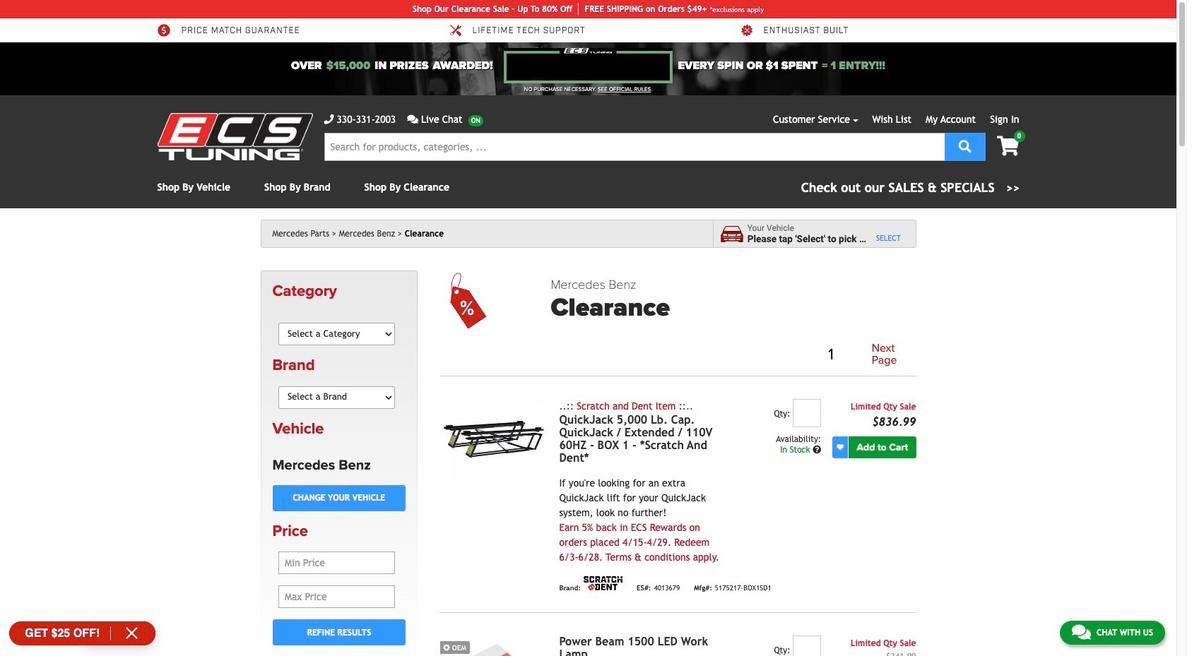 Task type: locate. For each thing, give the bounding box(es) containing it.
es#4013679 - 5175217-box1sd1 - quickjack 5,000 lb. cap. quickjack / extended / 110v 60hz - box 1 - *scratch and dent* - if you're looking for an extra quickjack lift for your quickjack system, look no further! - scratch & dent - audi bmw volkswagen mercedes benz mini porsche image
[[441, 399, 548, 480]]

Max Price number field
[[279, 586, 395, 609]]

scratch & dent - corporate logo image
[[584, 577, 623, 591]]

Min Price number field
[[279, 552, 395, 575]]

question circle image
[[813, 446, 822, 455]]

None number field
[[793, 399, 822, 428], [793, 636, 822, 657], [793, 399, 822, 428], [793, 636, 822, 657]]



Task type: vqa. For each thing, say whether or not it's contained in the screenshot.
Shipping
no



Task type: describe. For each thing, give the bounding box(es) containing it.
phone image
[[324, 115, 334, 124]]

Search text field
[[324, 133, 945, 161]]

thumbnail image image
[[441, 636, 548, 657]]

ecs tuning image
[[157, 113, 313, 160]]

ecs tuning 'spin to win' contest logo image
[[504, 48, 673, 83]]

add to wish list image
[[837, 444, 844, 451]]

shopping cart image
[[998, 136, 1020, 156]]

comments image
[[1072, 624, 1092, 641]]

comments image
[[407, 115, 419, 124]]

paginated product list navigation navigation
[[551, 340, 917, 370]]

search image
[[959, 140, 972, 152]]



